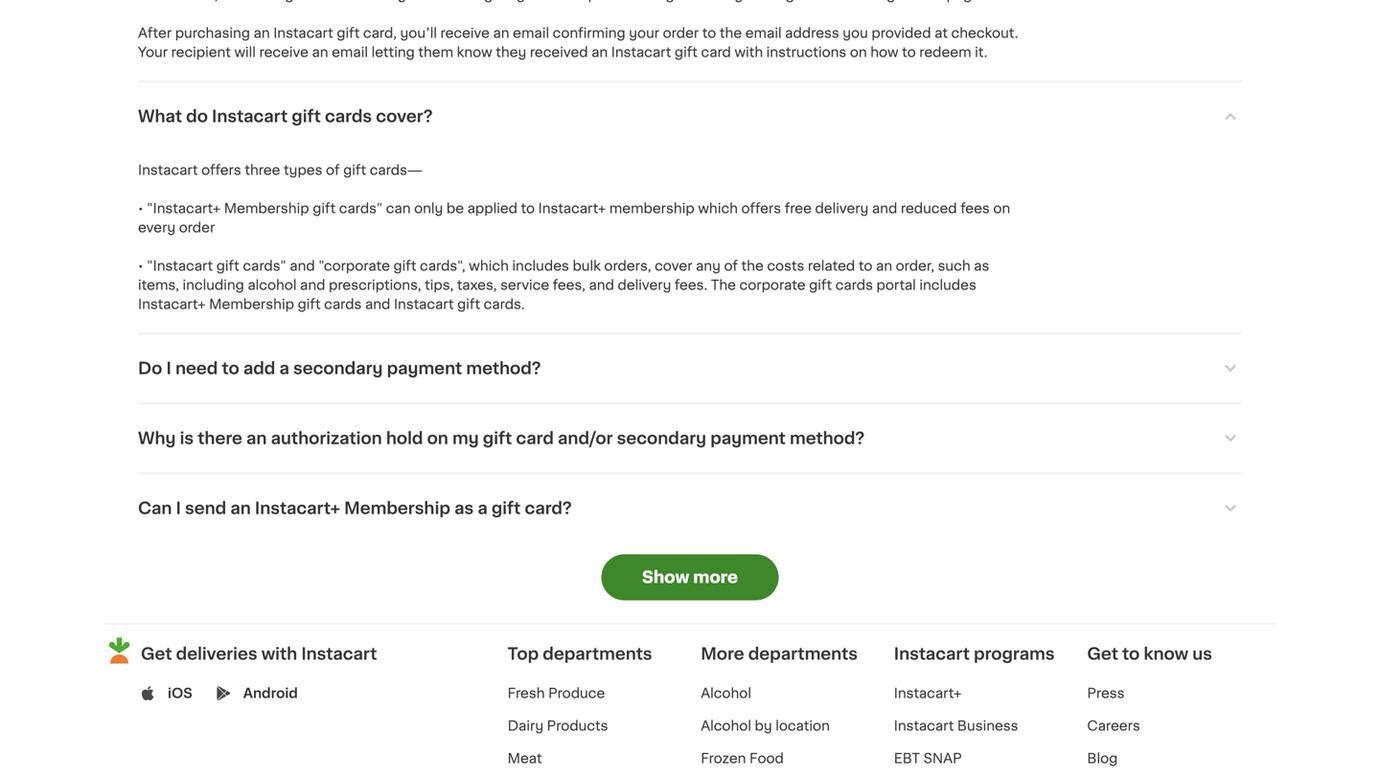 Task type: locate. For each thing, give the bounding box(es) containing it.
0 horizontal spatial know
[[457, 45, 492, 59]]

alcohol down more
[[701, 687, 752, 700]]

cards.
[[484, 297, 525, 311]]

1 horizontal spatial know
[[1144, 646, 1189, 662]]

by left visiting
[[726, 0, 743, 1]]

cards down prescriptions,
[[324, 297, 362, 311]]

0 vertical spatial method?
[[466, 360, 541, 377]]

us
[[1193, 646, 1213, 662]]

i right can
[[176, 500, 181, 517]]

every
[[138, 221, 176, 234]]

instacart+ down items,
[[138, 297, 206, 311]]

1 horizontal spatial by
[[755, 719, 772, 733]]

know left us in the right of the page
[[1144, 646, 1189, 662]]

1 horizontal spatial as
[[974, 259, 990, 273]]

instacart shopper app logo image
[[104, 635, 135, 667]]

fresh
[[508, 687, 545, 700]]

gift
[[285, 0, 308, 1], [666, 0, 689, 1], [887, 0, 910, 1], [337, 26, 360, 40], [675, 45, 698, 59], [292, 108, 321, 124], [343, 163, 366, 177], [313, 202, 336, 215], [216, 259, 239, 273], [393, 259, 417, 273], [809, 278, 832, 292], [298, 297, 321, 311], [457, 297, 480, 311], [483, 430, 512, 447], [492, 500, 521, 517]]

cards—
[[370, 163, 423, 177]]

receive up them
[[441, 26, 490, 40]]

on
[[850, 45, 867, 59], [994, 202, 1011, 215], [427, 430, 449, 447]]

with up the android
[[261, 646, 297, 662]]

0 horizontal spatial get
[[141, 646, 172, 662]]

business
[[958, 719, 1019, 733]]

1 vertical spatial on
[[994, 202, 1011, 215]]

authorization
[[271, 430, 382, 447]]

membership down the alcohol
[[209, 297, 294, 311]]

as right such
[[974, 259, 990, 273]]

meat
[[508, 752, 542, 765]]

i right 'do'
[[166, 360, 171, 377]]

2 horizontal spatial a
[[655, 0, 662, 1]]

to left add
[[222, 360, 239, 377]]

1 vertical spatial membership
[[209, 297, 294, 311]]

receive right the will
[[259, 45, 309, 59]]

i for can
[[176, 500, 181, 517]]

0 horizontal spatial departments
[[543, 646, 652, 662]]

gift down related
[[809, 278, 832, 292]]

email down visiting
[[746, 26, 782, 40]]

1 horizontal spatial get
[[1087, 646, 1119, 662]]

press link
[[1087, 687, 1125, 700]]

0 vertical spatial order
[[663, 26, 699, 40]]

method?
[[466, 360, 541, 377], [790, 430, 865, 447]]

email down "card,"
[[332, 45, 368, 59]]

it.
[[975, 45, 988, 59]]

payment down do i need to add a secondary payment method? dropdown button
[[711, 430, 786, 447]]

1 vertical spatial the
[[742, 259, 764, 273]]

1 horizontal spatial of
[[724, 259, 738, 273]]

card left and/or
[[516, 430, 554, 447]]

cards inside the "what do instacart gift cards cover?" dropdown button
[[325, 108, 372, 124]]

method? inside dropdown button
[[790, 430, 865, 447]]

instacart+ down authorization
[[255, 500, 340, 517]]

0 vertical spatial know
[[457, 45, 492, 59]]

membership
[[610, 202, 695, 215]]

instacart inside dropdown button
[[212, 108, 288, 124]]

1 vertical spatial a
[[279, 360, 289, 377]]

applied
[[467, 202, 518, 215]]

membership
[[224, 202, 309, 215], [209, 297, 294, 311], [344, 500, 451, 517]]

will
[[234, 45, 256, 59]]

delivery right 'free'
[[815, 202, 869, 215]]

• up every
[[138, 202, 143, 215]]

0 vertical spatial the
[[720, 26, 742, 40]]

free
[[785, 202, 812, 215]]

a left card?
[[478, 500, 488, 517]]

0 vertical spatial receive
[[441, 26, 490, 40]]

ebt
[[894, 752, 920, 765]]

0 horizontal spatial which
[[469, 259, 509, 273]]

your
[[629, 26, 660, 40]]

0 horizontal spatial offers
[[201, 163, 241, 177]]

know
[[457, 45, 492, 59], [1144, 646, 1189, 662]]

the
[[720, 26, 742, 40], [742, 259, 764, 273]]

types
[[284, 163, 323, 177]]

1 vertical spatial alcohol
[[701, 719, 752, 733]]

membership down hold
[[344, 500, 451, 517]]

1 vertical spatial as
[[454, 500, 474, 517]]

cards" down cards—
[[339, 202, 383, 215]]

order right your
[[663, 26, 699, 40]]

cards",
[[420, 259, 466, 273]]

cover?
[[376, 108, 433, 124]]

1 horizontal spatial order
[[663, 26, 699, 40]]

gift down taxes,
[[457, 297, 480, 311]]

cards left cover?
[[325, 108, 372, 124]]

0 vertical spatial with
[[735, 45, 763, 59]]

cards
[[312, 0, 349, 1], [325, 108, 372, 124], [836, 278, 873, 292], [324, 297, 362, 311]]

0 vertical spatial includes
[[512, 259, 569, 273]]

email up they
[[513, 26, 549, 40]]

0 vertical spatial alcohol
[[701, 687, 752, 700]]

1 vertical spatial •
[[138, 259, 143, 273]]

0 vertical spatial payment
[[387, 360, 462, 377]]

what do instacart gift cards cover?
[[138, 108, 433, 124]]

by up food
[[755, 719, 772, 733]]

1 horizontal spatial which
[[698, 202, 738, 215]]

offers left three
[[201, 163, 241, 177]]

1 horizontal spatial payment
[[711, 430, 786, 447]]

as inside dropdown button
[[454, 500, 474, 517]]

cards"
[[339, 202, 383, 215], [243, 259, 286, 273]]

fresh produce
[[508, 687, 605, 700]]

only right are
[[377, 0, 406, 1]]

on inside the at this time, instacart gift cards are only available digitally. you can purchase a gift card by visiting our instacart gift card page. after purchasing an instacart gift card, you'll receive an email confirming your order to the email address you provided at checkout. your recipient will receive an email letting them know they received an instacart gift card with instructions on how to redeem it.
[[850, 45, 867, 59]]

on down you
[[850, 45, 867, 59]]

gift up prescriptions,
[[393, 259, 417, 273]]

1 horizontal spatial can
[[560, 0, 585, 1]]

0 horizontal spatial a
[[279, 360, 289, 377]]

instacart business
[[894, 719, 1019, 733]]

know left they
[[457, 45, 492, 59]]

add
[[243, 360, 275, 377]]

secondary up authorization
[[293, 360, 383, 377]]

0 horizontal spatial by
[[726, 0, 743, 1]]

cards left are
[[312, 0, 349, 1]]

of right types
[[326, 163, 340, 177]]

1 horizontal spatial only
[[414, 202, 443, 215]]

2 horizontal spatial email
[[746, 26, 782, 40]]

1 horizontal spatial departments
[[748, 646, 858, 662]]

2 • from the top
[[138, 259, 143, 273]]

0 horizontal spatial receive
[[259, 45, 309, 59]]

more
[[701, 646, 745, 662]]

email
[[513, 26, 549, 40], [746, 26, 782, 40], [332, 45, 368, 59]]

1 departments from the left
[[543, 646, 652, 662]]

1 alcohol from the top
[[701, 687, 752, 700]]

the inside the at this time, instacart gift cards are only available digitally. you can purchase a gift card by visiting our instacart gift card page. after purchasing an instacart gift card, you'll receive an email confirming your order to the email address you provided at checkout. your recipient will receive an email letting them know they received an instacart gift card with instructions on how to redeem it.
[[720, 26, 742, 40]]

departments up location
[[748, 646, 858, 662]]

with down visiting
[[735, 45, 763, 59]]

alcohol down alcohol link
[[701, 719, 752, 733]]

1 horizontal spatial with
[[735, 45, 763, 59]]

0 horizontal spatial of
[[326, 163, 340, 177]]

0 horizontal spatial order
[[179, 221, 215, 234]]

includes down such
[[920, 278, 977, 292]]

1 vertical spatial offers
[[742, 202, 781, 215]]

0 horizontal spatial as
[[454, 500, 474, 517]]

gift right my
[[483, 430, 512, 447]]

0 horizontal spatial cards"
[[243, 259, 286, 273]]

at this time, instacart gift cards are only available digitally. you can purchase a gift card by visiting our instacart gift card page. after purchasing an instacart gift card, you'll receive an email confirming your order to the email address you provided at checkout. your recipient will receive an email letting them know they received an instacart gift card with instructions on how to redeem it.
[[138, 0, 1022, 59]]

fees
[[961, 202, 990, 215]]

do
[[186, 108, 208, 124]]

by
[[726, 0, 743, 1], [755, 719, 772, 733]]

get
[[141, 646, 172, 662], [1087, 646, 1119, 662]]

0 vertical spatial a
[[655, 0, 662, 1]]

received
[[530, 45, 588, 59]]

0 vertical spatial membership
[[224, 202, 309, 215]]

service
[[500, 278, 549, 292]]

membership down three
[[224, 202, 309, 215]]

1 horizontal spatial a
[[478, 500, 488, 517]]

1 horizontal spatial method?
[[790, 430, 865, 447]]

offers
[[201, 163, 241, 177], [742, 202, 781, 215]]

1 vertical spatial with
[[261, 646, 297, 662]]

payment inside dropdown button
[[711, 430, 786, 447]]

card left visiting
[[692, 0, 722, 1]]

1 vertical spatial cards"
[[243, 259, 286, 273]]

be
[[447, 202, 464, 215]]

2 departments from the left
[[748, 646, 858, 662]]

secondary
[[293, 360, 383, 377], [617, 430, 707, 447]]

as down my
[[454, 500, 474, 517]]

can
[[560, 0, 585, 1], [386, 202, 411, 215]]

0 horizontal spatial on
[[427, 430, 449, 447]]

"corporate
[[319, 259, 390, 273]]

to right your
[[702, 26, 716, 40]]

a inside the at this time, instacart gift cards are only available digitally. you can purchase a gift card by visiting our instacart gift card page. after purchasing an instacart gift card, you'll receive an email confirming your order to the email address you provided at checkout. your recipient will receive an email letting them know they received an instacart gift card with instructions on how to redeem it.
[[655, 0, 662, 1]]

the inside 'instacart offers three types of gift cards— • "instacart+ membership gift cards" can only be applied to instacart+ membership which offers free delivery and reduced fees on every order • "instacart gift cards" and "corporate gift cards", which includes bulk orders, cover any of the costs related to an order, such as items, including alcohol and prescriptions, tips, taxes, service fees, and delivery fees. the corporate gift cards portal includes instacart+ membership gift cards and instacart gift cards.'
[[742, 259, 764, 273]]

instacart+ up the bulk
[[538, 202, 606, 215]]

bulk
[[573, 259, 601, 273]]

2 vertical spatial a
[[478, 500, 488, 517]]

0 horizontal spatial method?
[[466, 360, 541, 377]]

1 vertical spatial of
[[724, 259, 738, 273]]

"instacart
[[147, 259, 213, 273]]

gift left "card,"
[[337, 26, 360, 40]]

0 vertical spatial by
[[726, 0, 743, 1]]

0 vertical spatial •
[[138, 202, 143, 215]]

only left be
[[414, 202, 443, 215]]

an inside the why is there an authorization hold on my gift card and/or secondary payment method? dropdown button
[[246, 430, 267, 447]]

0 vertical spatial secondary
[[293, 360, 383, 377]]

0 horizontal spatial can
[[386, 202, 411, 215]]

1 vertical spatial i
[[176, 500, 181, 517]]

recipient
[[171, 45, 231, 59]]

a right add
[[279, 360, 289, 377]]

0 horizontal spatial secondary
[[293, 360, 383, 377]]

1 horizontal spatial on
[[850, 45, 867, 59]]

2 vertical spatial membership
[[344, 500, 451, 517]]

to up press
[[1123, 646, 1140, 662]]

1 vertical spatial payment
[[711, 430, 786, 447]]

to right related
[[859, 259, 873, 273]]

includes
[[512, 259, 569, 273], [920, 278, 977, 292]]

0 vertical spatial as
[[974, 259, 990, 273]]

1 vertical spatial can
[[386, 202, 411, 215]]

1 horizontal spatial cards"
[[339, 202, 383, 215]]

time,
[[185, 0, 218, 1]]

to
[[702, 26, 716, 40], [902, 45, 916, 59], [521, 202, 535, 215], [859, 259, 873, 273], [222, 360, 239, 377], [1123, 646, 1140, 662]]

gift up types
[[292, 108, 321, 124]]

1 get from the left
[[141, 646, 172, 662]]

to inside do i need to add a secondary payment method? dropdown button
[[222, 360, 239, 377]]

including
[[183, 278, 244, 292]]

an up they
[[493, 26, 510, 40]]

cards inside the at this time, instacart gift cards are only available digitally. you can purchase a gift card by visiting our instacart gift card page. after purchasing an instacart gift card, you'll receive an email confirming your order to the email address you provided at checkout. your recipient will receive an email letting them know they received an instacart gift card with instructions on how to redeem it.
[[312, 0, 349, 1]]

includes up service
[[512, 259, 569, 273]]

card
[[692, 0, 722, 1], [913, 0, 943, 1], [701, 45, 731, 59], [516, 430, 554, 447]]

order
[[663, 26, 699, 40], [179, 221, 215, 234]]

which up any
[[698, 202, 738, 215]]

alcohol for alcohol link
[[701, 687, 752, 700]]

alcohol by location link
[[701, 719, 830, 733]]

1 vertical spatial only
[[414, 202, 443, 215]]

2 horizontal spatial on
[[994, 202, 1011, 215]]

top
[[508, 646, 539, 662]]

what
[[138, 108, 182, 124]]

an up portal
[[876, 259, 893, 273]]

delivery down orders,
[[618, 278, 671, 292]]

1 vertical spatial includes
[[920, 278, 977, 292]]

card up the "what do instacart gift cards cover?" dropdown button
[[701, 45, 731, 59]]

an right the there
[[246, 430, 267, 447]]

2 vertical spatial on
[[427, 430, 449, 447]]

cards down related
[[836, 278, 873, 292]]

1 horizontal spatial offers
[[742, 202, 781, 215]]

on left my
[[427, 430, 449, 447]]

1 vertical spatial method?
[[790, 430, 865, 447]]

of up "the"
[[724, 259, 738, 273]]

0 vertical spatial only
[[377, 0, 406, 1]]

purchase
[[588, 0, 651, 1]]

offers left 'free'
[[742, 202, 781, 215]]

and down the bulk
[[589, 278, 614, 292]]

taxes,
[[457, 278, 497, 292]]

as inside 'instacart offers three types of gift cards— • "instacart+ membership gift cards" can only be applied to instacart+ membership which offers free delivery and reduced fees on every order • "instacart gift cards" and "corporate gift cards", which includes bulk orders, cover any of the costs related to an order, such as items, including alcohol and prescriptions, tips, taxes, service fees, and delivery fees. the corporate gift cards portal includes instacart+ membership gift cards and instacart gift cards.'
[[974, 259, 990, 273]]

can right the you
[[560, 0, 585, 1]]

ebt snap
[[894, 752, 962, 765]]

• up items,
[[138, 259, 143, 273]]

snap
[[924, 752, 962, 765]]

get for get to know us
[[1087, 646, 1119, 662]]

letting
[[372, 45, 415, 59]]

a up your
[[655, 0, 662, 1]]

0 vertical spatial delivery
[[815, 202, 869, 215]]

0 horizontal spatial payment
[[387, 360, 462, 377]]

0 vertical spatial offers
[[201, 163, 241, 177]]

instacart offers three types of gift cards— • "instacart+ membership gift cards" can only be applied to instacart+ membership which offers free delivery and reduced fees on every order • "instacart gift cards" and "corporate gift cards", which includes bulk orders, cover any of the costs related to an order, such as items, including alcohol and prescriptions, tips, taxes, service fees, and delivery fees. the corporate gift cards portal includes instacart+ membership gift cards and instacart gift cards.
[[138, 163, 1014, 311]]

this
[[156, 0, 181, 1]]

0 horizontal spatial i
[[166, 360, 171, 377]]

1 vertical spatial secondary
[[617, 430, 707, 447]]

0 horizontal spatial only
[[377, 0, 406, 1]]

0 vertical spatial cards"
[[339, 202, 383, 215]]

location
[[776, 719, 830, 733]]

of
[[326, 163, 340, 177], [724, 259, 738, 273]]

alcohol
[[248, 278, 297, 292]]

0 horizontal spatial delivery
[[618, 278, 671, 292]]

get for get deliveries with instacart
[[141, 646, 172, 662]]

secondary up "can i send an instacart+ membership as a gift card?" dropdown button
[[617, 430, 707, 447]]

1 horizontal spatial email
[[513, 26, 549, 40]]

1 horizontal spatial includes
[[920, 278, 977, 292]]

get deliveries with instacart
[[141, 646, 377, 662]]

0 vertical spatial on
[[850, 45, 867, 59]]

1 vertical spatial order
[[179, 221, 215, 234]]

prescriptions,
[[329, 278, 421, 292]]

instacart+ up instacart business "link"
[[894, 687, 962, 700]]

and up the alcohol
[[290, 259, 315, 273]]

0 vertical spatial i
[[166, 360, 171, 377]]

0 horizontal spatial includes
[[512, 259, 569, 273]]

with inside the at this time, instacart gift cards are only available digitally. you can purchase a gift card by visiting our instacart gift card page. after purchasing an instacart gift card, you'll receive an email confirming your order to the email address you provided at checkout. your recipient will receive an email letting them know they received an instacart gift card with instructions on how to redeem it.
[[735, 45, 763, 59]]

2 alcohol from the top
[[701, 719, 752, 733]]

can down cards—
[[386, 202, 411, 215]]

by inside the at this time, instacart gift cards are only available digitally. you can purchase a gift card by visiting our instacart gift card page. after purchasing an instacart gift card, you'll receive an email confirming your order to the email address you provided at checkout. your recipient will receive an email letting them know they received an instacart gift card with instructions on how to redeem it.
[[726, 0, 743, 1]]

2 get from the left
[[1087, 646, 1119, 662]]

1 horizontal spatial secondary
[[617, 430, 707, 447]]

an down confirming
[[592, 45, 608, 59]]

the left address
[[720, 26, 742, 40]]

order down "instacart+
[[179, 221, 215, 234]]

1 vertical spatial know
[[1144, 646, 1189, 662]]

the up corporate
[[742, 259, 764, 273]]

card up at
[[913, 0, 943, 1]]

departments up produce
[[543, 646, 652, 662]]

payment up hold
[[387, 360, 462, 377]]

•
[[138, 202, 143, 215], [138, 259, 143, 273]]

gift left cards—
[[343, 163, 366, 177]]

1 vertical spatial receive
[[259, 45, 309, 59]]

ios app store logo image
[[141, 686, 155, 701]]

get right instacart shopper app logo
[[141, 646, 172, 662]]

why is there an authorization hold on my gift card and/or secondary payment method?
[[138, 430, 865, 447]]

as
[[974, 259, 990, 273], [454, 500, 474, 517]]

and down prescriptions,
[[365, 297, 391, 311]]

an right send
[[230, 500, 251, 517]]

get up press link
[[1087, 646, 1119, 662]]

on right fees
[[994, 202, 1011, 215]]

dairy
[[508, 719, 544, 733]]

which up taxes,
[[469, 259, 509, 273]]

do i need to add a secondary payment method? button
[[138, 334, 1242, 403]]

fees.
[[675, 278, 708, 292]]

1 horizontal spatial i
[[176, 500, 181, 517]]

0 vertical spatial can
[[560, 0, 585, 1]]



Task type: vqa. For each thing, say whether or not it's contained in the screenshot.
again
no



Task type: describe. For each thing, give the bounding box(es) containing it.
frozen
[[701, 752, 746, 765]]

the
[[711, 278, 736, 292]]

departments for top departments
[[543, 646, 652, 662]]

can
[[138, 500, 172, 517]]

gift left are
[[285, 0, 308, 1]]

instacart+ inside dropdown button
[[255, 500, 340, 517]]

there
[[198, 430, 242, 447]]

such
[[938, 259, 971, 273]]

only inside the at this time, instacart gift cards are only available digitally. you can purchase a gift card by visiting our instacart gift card page. after purchasing an instacart gift card, you'll receive an email confirming your order to the email address you provided at checkout. your recipient will receive an email letting them know they received an instacart gift card with instructions on how to redeem it.
[[377, 0, 406, 1]]

three
[[245, 163, 280, 177]]

0 horizontal spatial with
[[261, 646, 297, 662]]

gift right purchase
[[666, 0, 689, 1]]

is
[[180, 430, 194, 447]]

frozen food
[[701, 752, 784, 765]]

and/or
[[558, 430, 613, 447]]

can i send an instacart+ membership as a gift card? button
[[138, 474, 1242, 543]]

produce
[[548, 687, 605, 700]]

android link
[[243, 684, 298, 703]]

payment inside dropdown button
[[387, 360, 462, 377]]

order,
[[896, 259, 935, 273]]

they
[[496, 45, 527, 59]]

top departments
[[508, 646, 652, 662]]

products
[[547, 719, 608, 733]]

card,
[[363, 26, 397, 40]]

method? inside dropdown button
[[466, 360, 541, 377]]

programs
[[974, 646, 1055, 662]]

1 vertical spatial which
[[469, 259, 509, 273]]

what do instacart gift cards cover? button
[[138, 82, 1242, 151]]

do
[[138, 360, 162, 377]]

card inside the why is there an authorization hold on my gift card and/or secondary payment method? dropdown button
[[516, 430, 554, 447]]

an up the what do instacart gift cards cover?
[[312, 45, 328, 59]]

why is there an authorization hold on my gift card and/or secondary payment method? button
[[138, 404, 1242, 473]]

corporate
[[740, 278, 806, 292]]

frozen food link
[[701, 752, 784, 765]]

instacart programs
[[894, 646, 1055, 662]]

address
[[785, 26, 840, 40]]

you
[[532, 0, 557, 1]]

press
[[1087, 687, 1125, 700]]

an inside "can i send an instacart+ membership as a gift card?" dropdown button
[[230, 500, 251, 517]]

gift down "corporate
[[298, 297, 321, 311]]

i for do
[[166, 360, 171, 377]]

you'll
[[400, 26, 437, 40]]

can inside 'instacart offers three types of gift cards— • "instacart+ membership gift cards" can only be applied to instacart+ membership which offers free delivery and reduced fees on every order • "instacart gift cards" and "corporate gift cards", which includes bulk orders, cover any of the costs related to an order, such as items, including alcohol and prescriptions, tips, taxes, service fees, and delivery fees. the corporate gift cards portal includes instacart+ membership gift cards and instacart gift cards.'
[[386, 202, 411, 215]]

get to know us
[[1087, 646, 1213, 662]]

checkout.
[[952, 26, 1018, 40]]

cover
[[655, 259, 693, 273]]

on inside dropdown button
[[427, 430, 449, 447]]

at
[[138, 0, 153, 1]]

my
[[452, 430, 479, 447]]

on inside 'instacart offers three types of gift cards— • "instacart+ membership gift cards" can only be applied to instacart+ membership which offers free delivery and reduced fees on every order • "instacart gift cards" and "corporate gift cards", which includes bulk orders, cover any of the costs related to an order, such as items, including alcohol and prescriptions, tips, taxes, service fees, and delivery fees. the corporate gift cards portal includes instacart+ membership gift cards and instacart gift cards.'
[[994, 202, 1011, 215]]

alcohol for alcohol by location
[[701, 719, 752, 733]]

why
[[138, 430, 176, 447]]

items,
[[138, 278, 179, 292]]

order inside 'instacart offers three types of gift cards— • "instacart+ membership gift cards" can only be applied to instacart+ membership which offers free delivery and reduced fees on every order • "instacart gift cards" and "corporate gift cards", which includes bulk orders, cover any of the costs related to an order, such as items, including alcohol and prescriptions, tips, taxes, service fees, and delivery fees. the corporate gift cards portal includes instacart+ membership gift cards and instacart gift cards.'
[[179, 221, 215, 234]]

careers link
[[1087, 719, 1141, 733]]

secondary inside dropdown button
[[293, 360, 383, 377]]

can i send an instacart+ membership as a gift card?
[[138, 500, 572, 517]]

any
[[696, 259, 721, 273]]

you
[[843, 26, 868, 40]]

fees,
[[553, 278, 586, 292]]

instructions
[[767, 45, 847, 59]]

do i need to add a secondary payment method?
[[138, 360, 541, 377]]

more departments
[[701, 646, 858, 662]]

ios link
[[168, 684, 192, 703]]

1 horizontal spatial delivery
[[815, 202, 869, 215]]

0 horizontal spatial email
[[332, 45, 368, 59]]

1 vertical spatial delivery
[[618, 278, 671, 292]]

redeem
[[920, 45, 972, 59]]

our
[[798, 0, 820, 1]]

gift up including
[[216, 259, 239, 273]]

tips,
[[425, 278, 454, 292]]

1 vertical spatial by
[[755, 719, 772, 733]]

and right the alcohol
[[300, 278, 325, 292]]

1 horizontal spatial receive
[[441, 26, 490, 40]]

your
[[138, 45, 168, 59]]

gift up provided
[[887, 0, 910, 1]]

related
[[808, 259, 855, 273]]

an up the will
[[254, 26, 270, 40]]

fresh produce link
[[508, 687, 605, 700]]

need
[[175, 360, 218, 377]]

instacart+ link
[[894, 687, 962, 700]]

gift down types
[[313, 202, 336, 215]]

visiting
[[747, 0, 795, 1]]

hold
[[386, 430, 423, 447]]

"instacart+
[[147, 202, 221, 215]]

membership inside dropdown button
[[344, 500, 451, 517]]

blog link
[[1087, 752, 1118, 765]]

costs
[[767, 259, 805, 273]]

to down provided
[[902, 45, 916, 59]]

at
[[935, 26, 948, 40]]

gift up the "what do instacart gift cards cover?" dropdown button
[[675, 45, 698, 59]]

0 vertical spatial which
[[698, 202, 738, 215]]

show more button
[[602, 554, 779, 600]]

to right applied
[[521, 202, 535, 215]]

departments for more departments
[[748, 646, 858, 662]]

only inside 'instacart offers three types of gift cards— • "instacart+ membership gift cards" can only be applied to instacart+ membership which offers free delivery and reduced fees on every order • "instacart gift cards" and "corporate gift cards", which includes bulk orders, cover any of the costs related to an order, such as items, including alcohol and prescriptions, tips, taxes, service fees, and delivery fees. the corporate gift cards portal includes instacart+ membership gift cards and instacart gift cards.'
[[414, 202, 443, 215]]

know inside the at this time, instacart gift cards are only available digitally. you can purchase a gift card by visiting our instacart gift card page. after purchasing an instacart gift card, you'll receive an email confirming your order to the email address you provided at checkout. your recipient will receive an email letting them know they received an instacart gift card with instructions on how to redeem it.
[[457, 45, 492, 59]]

purchasing
[[175, 26, 250, 40]]

meat link
[[508, 752, 542, 765]]

are
[[353, 0, 374, 1]]

0 vertical spatial of
[[326, 163, 340, 177]]

ebt snap link
[[894, 752, 962, 765]]

1 • from the top
[[138, 202, 143, 215]]

show more
[[642, 569, 738, 586]]

android play store logo image
[[216, 686, 231, 701]]

secondary inside dropdown button
[[617, 430, 707, 447]]

gift inside dropdown button
[[483, 430, 512, 447]]

provided
[[872, 26, 931, 40]]

gift left card?
[[492, 500, 521, 517]]

deliveries
[[176, 646, 257, 662]]

instacart business link
[[894, 719, 1019, 733]]

can inside the at this time, instacart gift cards are only available digitally. you can purchase a gift card by visiting our instacart gift card page. after purchasing an instacart gift card, you'll receive an email confirming your order to the email address you provided at checkout. your recipient will receive an email letting them know they received an instacart gift card with instructions on how to redeem it.
[[560, 0, 585, 1]]

ios
[[168, 687, 192, 700]]

portal
[[877, 278, 916, 292]]

order inside the at this time, instacart gift cards are only available digitally. you can purchase a gift card by visiting our instacart gift card page. after purchasing an instacart gift card, you'll receive an email confirming your order to the email address you provided at checkout. your recipient will receive an email letting them know they received an instacart gift card with instructions on how to redeem it.
[[663, 26, 699, 40]]

and left reduced in the right top of the page
[[872, 202, 898, 215]]

careers
[[1087, 719, 1141, 733]]

reduced
[[901, 202, 957, 215]]

send
[[185, 500, 226, 517]]

an inside 'instacart offers three types of gift cards— • "instacart+ membership gift cards" can only be applied to instacart+ membership which offers free delivery and reduced fees on every order • "instacart gift cards" and "corporate gift cards", which includes bulk orders, cover any of the costs related to an order, such as items, including alcohol and prescriptions, tips, taxes, service fees, and delivery fees. the corporate gift cards portal includes instacart+ membership gift cards and instacart gift cards.'
[[876, 259, 893, 273]]



